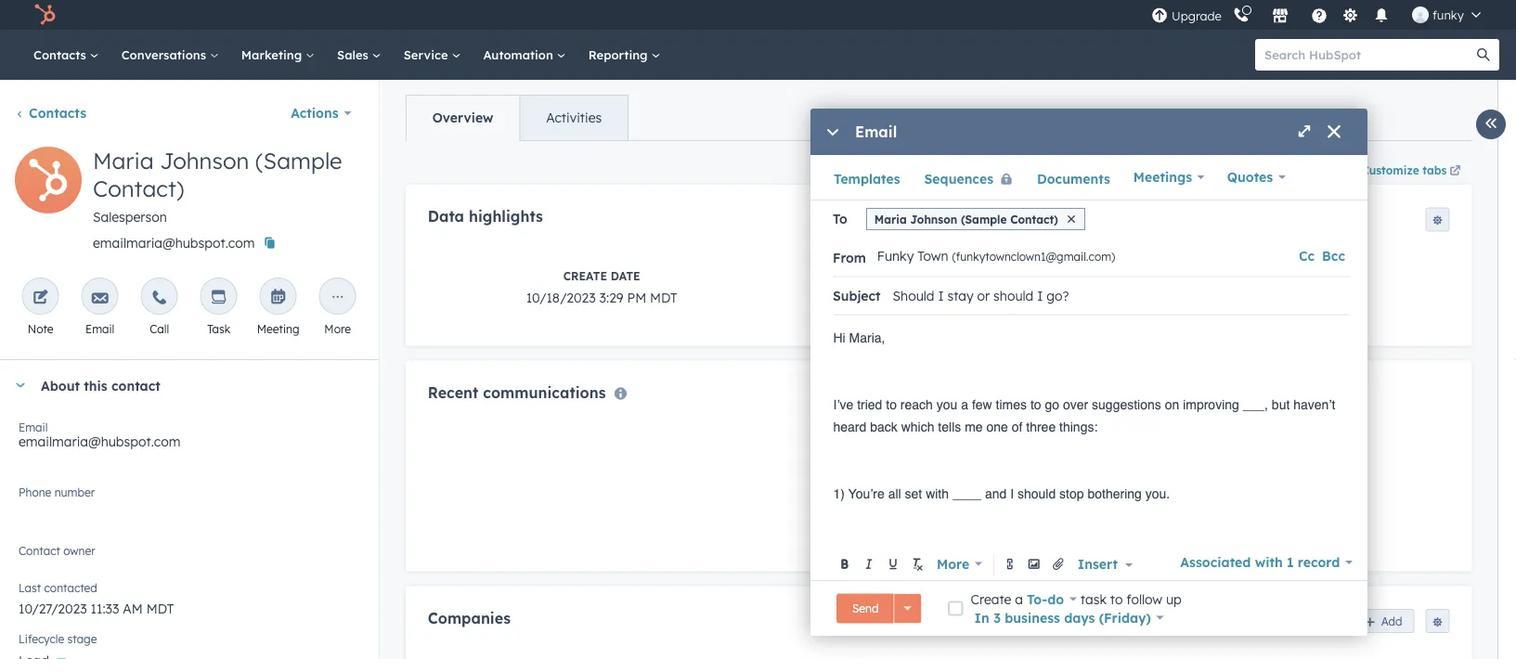 Task type: locate. For each thing, give the bounding box(es) containing it.
actions button
[[279, 95, 363, 132]]

2 vertical spatial email
[[19, 420, 48, 434]]

1 horizontal spatial more
[[937, 556, 969, 572]]

0 vertical spatial email
[[855, 123, 897, 141]]

to-
[[1027, 591, 1048, 607]]

on
[[1165, 397, 1179, 412]]

bcc button
[[1322, 245, 1345, 267]]

___,
[[1243, 397, 1268, 412]]

1 vertical spatial contacts link
[[15, 105, 86, 121]]

contacts down hubspot link
[[33, 47, 90, 62]]

date down cc bcc
[[1307, 269, 1336, 283]]

data highlights
[[427, 207, 543, 226]]

i
[[1010, 486, 1014, 501]]

to
[[886, 397, 897, 412], [1031, 397, 1041, 412], [1110, 591, 1123, 607]]

1 horizontal spatial maria
[[874, 212, 907, 226]]

owner up contacted on the left of the page
[[63, 544, 95, 558]]

activity
[[1246, 269, 1303, 283]]

1 vertical spatial contacts
[[29, 105, 86, 121]]

0 vertical spatial johnson
[[160, 147, 249, 175]]

times
[[996, 397, 1027, 412]]

email
[[855, 123, 897, 141], [85, 322, 114, 336], [19, 420, 48, 434]]

with right 'set'
[[926, 486, 949, 501]]

email inside email emailmaria@hubspot.com
[[19, 420, 48, 434]]

more down ____
[[937, 556, 969, 572]]

contact
[[19, 544, 60, 558]]

more down more icon on the left of the page
[[324, 322, 351, 336]]

create for a
[[971, 591, 1011, 607]]

(friday)
[[1099, 610, 1151, 626]]

0 vertical spatial (sample
[[255, 147, 342, 175]]

1 vertical spatial create
[[971, 591, 1011, 607]]

emailmaria@hubspot.com down salesperson
[[93, 235, 255, 251]]

0 horizontal spatial to
[[886, 397, 897, 412]]

overview
[[432, 110, 493, 126]]

1 horizontal spatial email
[[85, 322, 114, 336]]

(sample up funky town ( funkytownclown1@gmail.com )
[[961, 212, 1007, 226]]

settings image
[[1342, 8, 1359, 25]]

contacts link up 'edit' "popup button"
[[15, 105, 86, 121]]

last for last activity date
[[1214, 269, 1243, 283]]

1 horizontal spatial contact)
[[1010, 212, 1058, 226]]

(sample down actions
[[255, 147, 342, 175]]

add button
[[1352, 609, 1414, 633]]

insert button
[[1070, 553, 1140, 575]]

calling icon image
[[1233, 7, 1250, 24]]

salesperson
[[93, 209, 167, 225]]

of
[[1012, 419, 1023, 434]]

(sample
[[255, 147, 342, 175], [961, 212, 1007, 226]]

improving
[[1183, 397, 1239, 412]]

templates
[[834, 170, 900, 186]]

email down email image
[[85, 322, 114, 336]]

(
[[952, 250, 956, 264]]

0 horizontal spatial create
[[563, 269, 607, 283]]

1 date from the left
[[610, 269, 640, 283]]

subject
[[833, 287, 881, 303]]

i've tried to reach you a few times to go over suggestions on improving ___, but haven't heard back which tells me one of three things:
[[833, 397, 1339, 434]]

notifications button
[[1366, 0, 1397, 30]]

follow
[[1127, 591, 1162, 607]]

lifecycle for lifecycle stage lead
[[887, 269, 950, 283]]

upgrade
[[1172, 8, 1222, 24]]

lifecycle for lifecycle stage
[[19, 632, 64, 646]]

task to follow up
[[1077, 591, 1182, 607]]

alert
[[427, 424, 1449, 549]]

1 horizontal spatial johnson
[[910, 212, 957, 226]]

owner up last contacted at the bottom of the page
[[40, 551, 78, 567]]

conversations link
[[110, 30, 230, 80]]

last down no
[[19, 581, 41, 595]]

0 vertical spatial contact)
[[93, 175, 184, 202]]

1 horizontal spatial date
[[1307, 269, 1336, 283]]

last left activity
[[1214, 269, 1243, 283]]

1 vertical spatial lifecycle
[[19, 632, 64, 646]]

with left 1
[[1255, 554, 1283, 571]]

0 horizontal spatial more
[[324, 322, 351, 336]]

0 vertical spatial with
[[926, 486, 949, 501]]

maria for maria johnson (sample contact) salesperson
[[93, 147, 154, 175]]

hubspot link
[[22, 4, 70, 26]]

0 horizontal spatial (sample
[[255, 147, 342, 175]]

date up pm
[[610, 269, 640, 283]]

tells
[[938, 419, 961, 434]]

0 horizontal spatial a
[[961, 397, 968, 412]]

in 3 business days (friday)
[[974, 610, 1151, 626]]

contact) inside 'maria johnson (sample contact) salesperson'
[[93, 175, 184, 202]]

0 horizontal spatial lifecycle
[[19, 632, 64, 646]]

0 vertical spatial more
[[324, 322, 351, 336]]

should
[[1018, 486, 1056, 501]]

conversations
[[121, 47, 210, 62]]

1 vertical spatial last
[[19, 581, 41, 595]]

0 vertical spatial maria
[[93, 147, 154, 175]]

0 vertical spatial a
[[961, 397, 968, 412]]

0 vertical spatial contacts
[[33, 47, 90, 62]]

call image
[[151, 290, 168, 306]]

1 vertical spatial with
[[1255, 554, 1283, 571]]

send
[[852, 602, 879, 616]]

1 horizontal spatial a
[[1015, 591, 1023, 607]]

maria up funky
[[874, 212, 907, 226]]

1 vertical spatial maria
[[874, 212, 907, 226]]

maria up salesperson
[[93, 147, 154, 175]]

do
[[1048, 591, 1064, 607]]

contact)
[[93, 175, 184, 202], [1010, 212, 1058, 226]]

pm
[[627, 289, 646, 305]]

activities button
[[519, 96, 627, 140]]

lifecycle left stage
[[19, 632, 64, 646]]

menu
[[1149, 0, 1494, 30]]

0 vertical spatial create
[[563, 269, 607, 283]]

hi maria,
[[833, 330, 885, 345]]

(sample inside 'maria johnson (sample contact) salesperson'
[[255, 147, 342, 175]]

10/18/2023
[[526, 289, 595, 305]]

1
[[1287, 554, 1294, 571]]

last for last contacted
[[19, 581, 41, 595]]

lifecycle inside lifecycle stage lead
[[887, 269, 950, 283]]

haven't
[[1294, 397, 1335, 412]]

phone
[[19, 485, 51, 499]]

johnson inside 'maria johnson (sample contact) salesperson'
[[160, 147, 249, 175]]

task
[[1081, 591, 1107, 607]]

and
[[985, 486, 1007, 501]]

emailmaria@hubspot.com up number
[[19, 434, 181, 450]]

create up the 10/18/2023 at left
[[563, 269, 607, 283]]

a left 'to-'
[[1015, 591, 1023, 607]]

(sample for maria johnson (sample contact) salesperson
[[255, 147, 342, 175]]

search image
[[1477, 48, 1490, 61]]

to up "(friday)"
[[1110, 591, 1123, 607]]

upgrade image
[[1151, 8, 1168, 25]]

to right tried
[[886, 397, 897, 412]]

hubspot image
[[33, 4, 56, 26]]

last
[[1214, 269, 1243, 283], [19, 581, 41, 595]]

create inside create date 10/18/2023 3:29 pm mdt
[[563, 269, 607, 283]]

to
[[833, 211, 847, 227]]

contact) for maria johnson (sample contact)
[[1010, 212, 1058, 226]]

1 vertical spatial more
[[937, 556, 969, 572]]

0 horizontal spatial date
[[610, 269, 640, 283]]

number
[[54, 485, 95, 499]]

0 horizontal spatial last
[[19, 581, 41, 595]]

to left the go
[[1031, 397, 1041, 412]]

1 vertical spatial contact)
[[1010, 212, 1058, 226]]

1 horizontal spatial lifecycle
[[887, 269, 950, 283]]

0 horizontal spatial maria
[[93, 147, 154, 175]]

three
[[1026, 419, 1056, 434]]

which
[[901, 419, 934, 434]]

days
[[1064, 610, 1095, 626]]

2 horizontal spatial email
[[855, 123, 897, 141]]

None field
[[1090, 201, 1104, 238]]

a left few
[[961, 397, 968, 412]]

1 horizontal spatial last
[[1214, 269, 1243, 283]]

Last contacted text field
[[19, 591, 360, 621]]

reach
[[900, 397, 933, 412]]

1 horizontal spatial (sample
[[961, 212, 1007, 226]]

0 vertical spatial lifecycle
[[887, 269, 950, 283]]

1 vertical spatial (sample
[[961, 212, 1007, 226]]

1 horizontal spatial with
[[1255, 554, 1283, 571]]

automation link
[[472, 30, 577, 80]]

0 horizontal spatial with
[[926, 486, 949, 501]]

0 vertical spatial contacts link
[[22, 30, 110, 80]]

maria inside 'maria johnson (sample contact) salesperson'
[[93, 147, 154, 175]]

more
[[324, 322, 351, 336], [937, 556, 969, 572]]

contact) left close image
[[1010, 212, 1058, 226]]

email right minimize dialog image
[[855, 123, 897, 141]]

date inside create date 10/18/2023 3:29 pm mdt
[[610, 269, 640, 283]]

1 horizontal spatial to
[[1031, 397, 1041, 412]]

navigation
[[405, 95, 628, 141]]

funky button
[[1401, 0, 1492, 30]]

lifecycle down "town"
[[887, 269, 950, 283]]

associated with 1 record button
[[1180, 550, 1353, 576]]

1 vertical spatial email
[[85, 322, 114, 336]]

0 horizontal spatial contact)
[[93, 175, 184, 202]]

suggestions
[[1092, 397, 1161, 412]]

None text field
[[892, 284, 1349, 307], [833, 326, 1345, 659], [892, 284, 1349, 307], [833, 326, 1345, 659]]

documents button
[[1036, 170, 1111, 187]]

maria
[[93, 147, 154, 175], [874, 212, 907, 226]]

2 date from the left
[[1307, 269, 1336, 283]]

a
[[961, 397, 968, 412], [1015, 591, 1023, 607]]

contact) for maria johnson (sample contact) salesperson
[[93, 175, 184, 202]]

create up "3"
[[971, 591, 1011, 607]]

maria johnson (sample contact)
[[874, 212, 1058, 226]]

contacts link down hubspot link
[[22, 30, 110, 80]]

contacts up 'edit' "popup button"
[[29, 105, 86, 121]]

0 horizontal spatial email
[[19, 420, 48, 434]]

0 horizontal spatial johnson
[[160, 147, 249, 175]]

1 vertical spatial johnson
[[910, 212, 957, 226]]

3:29
[[599, 289, 623, 305]]

0 vertical spatial last
[[1214, 269, 1243, 283]]

contact) up salesperson
[[93, 175, 184, 202]]

email down caret "image"
[[19, 420, 48, 434]]

1 horizontal spatial create
[[971, 591, 1011, 607]]

customize tabs
[[1361, 163, 1447, 177]]

contacts
[[33, 47, 90, 62], [29, 105, 86, 121]]



Task type: vqa. For each thing, say whether or not it's contained in the screenshot.
"Expand dialog" icon
yes



Task type: describe. For each thing, give the bounding box(es) containing it.
note
[[28, 322, 53, 336]]

tried
[[857, 397, 882, 412]]

settings link
[[1339, 5, 1362, 25]]

Search HubSpot search field
[[1255, 39, 1483, 71]]

you
[[937, 397, 958, 412]]

3
[[993, 610, 1001, 626]]

with inside associated with 1 record popup button
[[1255, 554, 1283, 571]]

but
[[1272, 397, 1290, 412]]

bcc
[[1322, 248, 1345, 264]]

meeting image
[[270, 290, 287, 306]]

caret image
[[15, 383, 26, 388]]

more inside popup button
[[937, 556, 969, 572]]

companies
[[427, 609, 510, 627]]

lifecycle stage lead
[[887, 269, 990, 305]]

heard
[[833, 419, 867, 434]]

in
[[974, 610, 989, 626]]

lead
[[923, 289, 954, 305]]

edit button
[[15, 147, 82, 220]]

stage
[[953, 269, 990, 283]]

recent communications
[[427, 383, 605, 401]]

customize
[[1361, 163, 1419, 177]]

mdt
[[650, 289, 677, 305]]

one
[[986, 419, 1008, 434]]

stop
[[1059, 486, 1084, 501]]

things:
[[1059, 419, 1098, 434]]

more image
[[329, 290, 346, 306]]

cc
[[1299, 248, 1315, 264]]

meeting
[[257, 322, 299, 336]]

business
[[1005, 610, 1060, 626]]

1 vertical spatial emailmaria@hubspot.com
[[19, 434, 181, 450]]

lifecycle stage
[[19, 632, 97, 646]]

minimize dialog image
[[825, 125, 840, 140]]

0 vertical spatial emailmaria@hubspot.com
[[93, 235, 255, 251]]

maria for maria johnson (sample contact)
[[874, 212, 907, 226]]

notifications image
[[1373, 8, 1390, 25]]

meetings button
[[1134, 164, 1205, 190]]

all
[[888, 486, 901, 501]]

stage
[[67, 632, 97, 646]]

send button
[[837, 594, 894, 623]]

email image
[[92, 290, 108, 306]]

funky
[[1433, 7, 1464, 22]]

communications
[[483, 383, 605, 401]]

record
[[1298, 554, 1340, 571]]

about this contact
[[41, 377, 160, 393]]

insert
[[1078, 556, 1118, 572]]

i've
[[833, 397, 854, 412]]

note image
[[32, 290, 49, 306]]

tabs
[[1422, 163, 1447, 177]]

)
[[1111, 250, 1115, 264]]

close dialog image
[[1327, 125, 1342, 140]]

funkytownclown1@gmail.com
[[956, 250, 1111, 264]]

activities
[[546, 110, 601, 126]]

service
[[404, 47, 452, 62]]

meetings
[[1134, 169, 1192, 185]]

marketplaces image
[[1272, 8, 1289, 25]]

create for date
[[563, 269, 607, 283]]

marketplaces button
[[1261, 0, 1300, 30]]

close image
[[1068, 215, 1075, 223]]

automation
[[483, 47, 557, 62]]

reporting
[[588, 47, 651, 62]]

hi
[[833, 330, 846, 345]]

no
[[19, 551, 37, 567]]

Phone number text field
[[19, 482, 360, 519]]

templates button
[[833, 170, 901, 187]]

actions
[[291, 105, 338, 121]]

you're
[[848, 486, 885, 501]]

1) you're all set with ____ and i should stop bothering you.
[[833, 486, 1170, 501]]

in 3 business days (friday) button
[[974, 607, 1164, 629]]

help image
[[1311, 8, 1328, 25]]

2 horizontal spatial to
[[1110, 591, 1123, 607]]

johnson for maria johnson (sample contact) salesperson
[[160, 147, 249, 175]]

send group
[[837, 594, 921, 623]]

you.
[[1145, 486, 1170, 501]]

search button
[[1468, 39, 1499, 71]]

funky
[[877, 248, 914, 264]]

marketing link
[[230, 30, 326, 80]]

reporting link
[[577, 30, 672, 80]]

phone number
[[19, 485, 95, 499]]

this
[[84, 377, 107, 393]]

bothering
[[1088, 486, 1142, 501]]

johnson for maria johnson (sample contact)
[[910, 212, 957, 226]]

sales
[[337, 47, 372, 62]]

service link
[[392, 30, 472, 80]]

____
[[953, 486, 981, 501]]

task image
[[210, 290, 227, 306]]

over
[[1063, 397, 1088, 412]]

1 vertical spatial a
[[1015, 591, 1023, 607]]

overview button
[[406, 96, 519, 140]]

help button
[[1303, 0, 1335, 30]]

a inside i've tried to reach you a few times to go over suggestions on improving ___, but haven't heard back which tells me one of three things:
[[961, 397, 968, 412]]

funky town image
[[1412, 6, 1429, 23]]

data
[[427, 207, 464, 226]]

task
[[207, 322, 230, 336]]

me
[[965, 419, 983, 434]]

contacted
[[44, 581, 97, 595]]

sequences
[[924, 170, 993, 186]]

navigation containing overview
[[405, 95, 628, 141]]

about
[[41, 377, 80, 393]]

contact
[[111, 377, 160, 393]]

customize tabs link
[[1336, 155, 1472, 185]]

expand dialog image
[[1297, 125, 1312, 140]]

few
[[972, 397, 992, 412]]

menu containing funky
[[1149, 0, 1494, 30]]

maria,
[[849, 330, 885, 345]]

(sample for maria johnson (sample contact)
[[961, 212, 1007, 226]]

to-do
[[1027, 591, 1064, 607]]

1)
[[833, 486, 845, 501]]

quotes
[[1227, 169, 1273, 185]]

marketing
[[241, 47, 305, 62]]

no owner button
[[19, 540, 360, 571]]

set
[[905, 486, 922, 501]]

more button
[[929, 553, 990, 575]]



